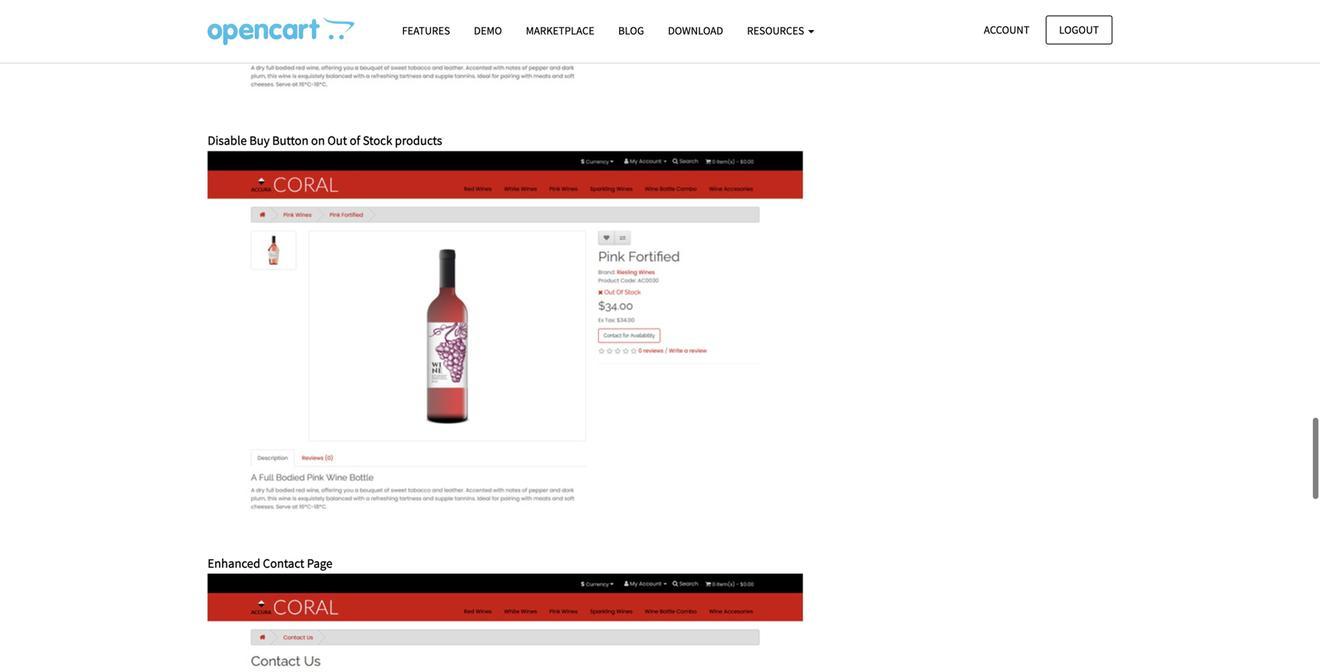 Task type: describe. For each thing, give the bounding box(es) containing it.
account link
[[971, 15, 1043, 44]]

account
[[984, 23, 1030, 37]]

features link
[[390, 17, 462, 45]]

stock
[[363, 133, 392, 149]]

opencart - accura coral v-1 multipurpose theme image
[[208, 17, 354, 45]]

marketplace
[[526, 23, 595, 38]]

out
[[328, 133, 347, 149]]

enhanced contact page
[[208, 556, 333, 572]]

resources link
[[735, 17, 826, 45]]

features
[[402, 23, 450, 38]]

demo link
[[462, 17, 514, 45]]

contact
[[263, 556, 304, 572]]

logout
[[1059, 23, 1099, 37]]

disable buy button on out of stock products
[[208, 133, 442, 149]]

blog link
[[606, 17, 656, 45]]

disable
[[208, 133, 247, 149]]

button
[[272, 133, 309, 149]]

download link
[[656, 17, 735, 45]]



Task type: locate. For each thing, give the bounding box(es) containing it.
blog
[[618, 23, 644, 38]]

page
[[307, 556, 333, 572]]

on
[[311, 133, 325, 149]]

logout link
[[1046, 15, 1113, 44]]

products
[[395, 133, 442, 149]]

of
[[350, 133, 360, 149]]

resources
[[747, 23, 807, 38]]

demo
[[474, 23, 502, 38]]

enhanced
[[208, 556, 260, 572]]

marketplace link
[[514, 17, 606, 45]]

download
[[668, 23, 723, 38]]

buy
[[249, 133, 270, 149]]



Task type: vqa. For each thing, say whether or not it's contained in the screenshot.
credit card Icon
no



